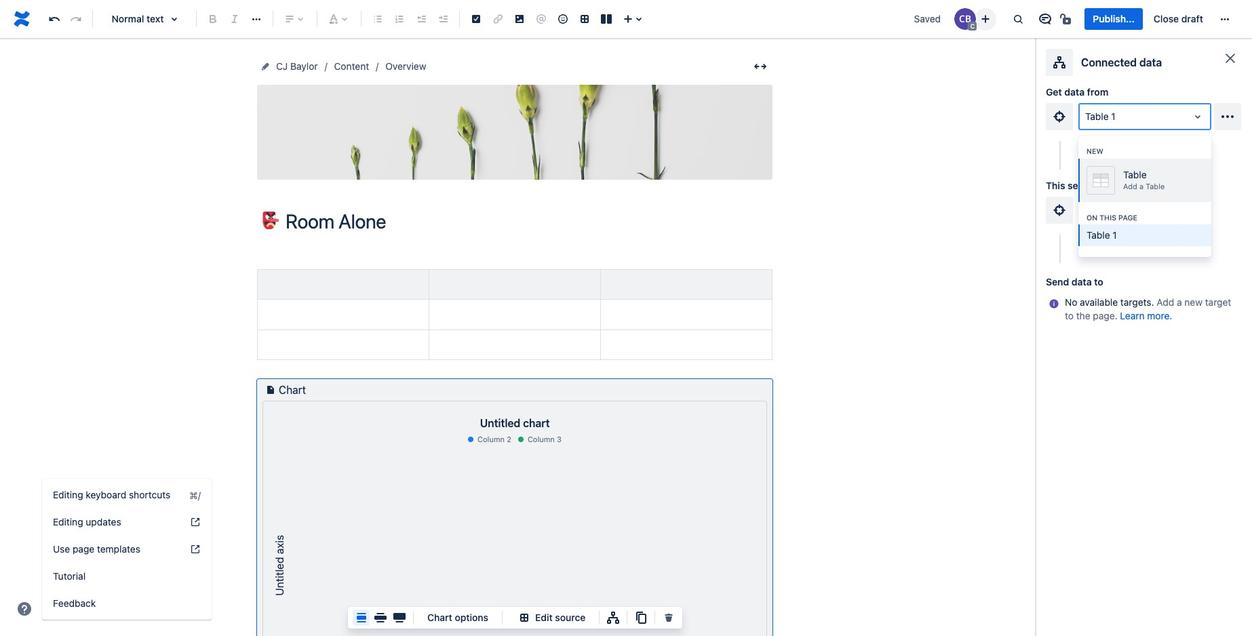 Task type: vqa. For each thing, say whether or not it's contained in the screenshot.
the right table icon
yes



Task type: describe. For each thing, give the bounding box(es) containing it.
make page full-width image
[[752, 58, 768, 75]]

this
[[1100, 213, 1116, 222]]

editing for editing keyboard shortcuts
[[53, 489, 83, 501]]

:japanese_goblin: image
[[262, 212, 279, 229]]

tutorial
[[53, 570, 86, 582]]

edit
[[535, 612, 553, 623]]

1 vertical spatial 1
[[1105, 204, 1110, 216]]

Give this page a title text field
[[286, 210, 773, 233]]

chart image
[[262, 382, 279, 398]]

use page templates link
[[42, 536, 212, 563]]

indent tab image
[[435, 11, 451, 27]]

learn more. link
[[1120, 310, 1172, 321]]

help image for use page templates
[[190, 544, 201, 555]]

draft
[[1181, 13, 1203, 24]]

new
[[1184, 296, 1202, 308]]

action item image
[[468, 11, 484, 27]]

the
[[1076, 310, 1090, 321]]

editing updates
[[53, 516, 121, 528]]

chart options
[[427, 612, 488, 623]]

add image, video, or file image
[[511, 11, 528, 27]]

xychart image
[[263, 447, 766, 636]]

this selection
[[1046, 180, 1109, 191]]

chart for chart 1
[[1078, 204, 1103, 216]]

bold ⌘b image
[[205, 11, 221, 27]]

untitled chart
[[480, 417, 550, 430]]

get
[[1046, 86, 1062, 98]]

source
[[555, 612, 586, 623]]

update header image
[[470, 138, 560, 149]]

no restrictions image
[[1059, 11, 1075, 27]]

this
[[1046, 180, 1065, 191]]

undo ⌘z image
[[46, 11, 62, 27]]

column for column 2
[[478, 435, 505, 444]]

edit source button
[[508, 610, 594, 626]]

chart 1
[[1078, 204, 1110, 216]]

baylor
[[290, 60, 318, 72]]

close
[[1154, 13, 1179, 24]]

options
[[455, 612, 488, 623]]

chart
[[523, 417, 550, 430]]

invite to edit image
[[978, 11, 994, 27]]

go wide image
[[372, 610, 389, 626]]

1 vertical spatial table 1
[[1087, 229, 1117, 241]]

column 3
[[528, 435, 562, 444]]

column for column 3
[[528, 435, 555, 444]]

:japanese_goblin: image
[[262, 212, 279, 229]]

more.
[[1147, 310, 1172, 321]]

chart for chart options
[[427, 612, 452, 623]]

update
[[470, 138, 500, 149]]

use
[[53, 543, 70, 555]]

overview
[[385, 60, 426, 72]]

emoji image
[[555, 11, 571, 27]]

help image for editing updates
[[190, 517, 201, 528]]

tutorial button
[[42, 563, 212, 590]]

numbered list ⌘⇧7 image
[[391, 11, 408, 27]]

confluence image
[[11, 8, 33, 30]]

layouts image
[[598, 11, 614, 27]]

edit source image
[[516, 610, 532, 626]]

alert containing no available targets.
[[1046, 296, 1241, 323]]

close draft button
[[1145, 8, 1211, 30]]

0 vertical spatial to
[[1094, 276, 1103, 288]]

publish...
[[1093, 13, 1135, 24]]

redo ⌘⇧z image
[[68, 11, 84, 27]]

edit source
[[535, 612, 586, 623]]

close draft
[[1154, 13, 1203, 24]]

data for connected
[[1139, 56, 1162, 69]]

publish... button
[[1085, 8, 1143, 30]]

a inside add a new target to the page.
[[1177, 296, 1182, 308]]

normal text button
[[98, 4, 191, 34]]

use page templates
[[53, 543, 140, 555]]

add a new target to the page.
[[1065, 296, 1231, 321]]

info icon image
[[1049, 298, 1059, 309]]

normal text
[[112, 13, 164, 24]]

untitled
[[480, 417, 520, 430]]

editing updates link
[[42, 509, 212, 536]]



Task type: locate. For each thing, give the bounding box(es) containing it.
page
[[73, 543, 94, 555]]

table image inside 'connected data' "section"
[[1093, 172, 1109, 188]]

target
[[1205, 296, 1231, 308]]

table 1 down this
[[1087, 229, 1117, 241]]

a
[[1139, 182, 1144, 190], [1177, 296, 1182, 308]]

column left the "2"
[[478, 435, 505, 444]]

manage connected data image
[[605, 610, 622, 626]]

bullet list ⌘⇧8 image
[[370, 11, 386, 27]]

table image
[[576, 11, 593, 27], [1093, 172, 1109, 188]]

editing keyboard shortcuts
[[53, 489, 170, 501]]

editing
[[53, 489, 83, 501], [53, 516, 83, 528]]

2 column from the left
[[528, 435, 555, 444]]

add up page
[[1123, 182, 1137, 190]]

no
[[1065, 296, 1077, 308]]

0 vertical spatial chart
[[1078, 204, 1103, 216]]

no available targets.
[[1065, 296, 1154, 308]]

none text field inside 'connected data' "section"
[[1085, 110, 1088, 123]]

1 horizontal spatial a
[[1177, 296, 1182, 308]]

targets.
[[1120, 296, 1154, 308]]

1 vertical spatial editing
[[53, 516, 83, 528]]

selection
[[1068, 180, 1109, 191]]

1 horizontal spatial add
[[1157, 296, 1174, 308]]

keyboard
[[86, 489, 126, 501]]

⌘/
[[189, 489, 201, 501]]

link image
[[490, 11, 506, 27]]

table 1 down from
[[1085, 111, 1115, 122]]

content link
[[334, 58, 369, 75]]

chart
[[1078, 204, 1103, 216], [279, 384, 306, 396], [427, 612, 452, 623]]

data for get
[[1064, 86, 1085, 98]]

1 down on this page
[[1113, 229, 1117, 241]]

image
[[534, 138, 560, 149]]

1 editing from the top
[[53, 489, 83, 501]]

1 vertical spatial table image
[[1093, 172, 1109, 188]]

move this page image
[[260, 61, 271, 72]]

learn more.
[[1120, 310, 1172, 321]]

0 horizontal spatial add
[[1123, 182, 1137, 190]]

update header image button
[[466, 115, 564, 149]]

1 vertical spatial to
[[1065, 310, 1074, 321]]

2 vertical spatial help image
[[16, 601, 33, 617]]

table 1
[[1085, 111, 1115, 122], [1087, 229, 1117, 241]]

1 horizontal spatial column
[[528, 435, 555, 444]]

available
[[1080, 296, 1118, 308]]

learn
[[1120, 310, 1145, 321]]

outdent ⇧tab image
[[413, 11, 429, 27]]

0 horizontal spatial to
[[1065, 310, 1074, 321]]

data right connected
[[1139, 56, 1162, 69]]

0 horizontal spatial table image
[[576, 11, 593, 27]]

content
[[334, 60, 369, 72]]

remove image
[[661, 610, 677, 626]]

connected data
[[1081, 56, 1162, 69]]

new
[[1087, 147, 1103, 155]]

data right get
[[1064, 86, 1085, 98]]

cj
[[276, 60, 288, 72]]

to up available
[[1094, 276, 1103, 288]]

saved
[[914, 13, 941, 24]]

1 vertical spatial add
[[1157, 296, 1174, 308]]

open image
[[1190, 109, 1206, 125]]

2 vertical spatial 1
[[1113, 229, 1117, 241]]

updates
[[86, 516, 121, 528]]

chart inside main content area, start typing to enter text. "text field"
[[279, 384, 306, 396]]

None text field
[[1085, 110, 1088, 123]]

italic ⌘i image
[[227, 11, 243, 27]]

on this page
[[1087, 213, 1137, 222]]

1 down connected
[[1111, 111, 1115, 122]]

go full width image
[[391, 610, 408, 626]]

header
[[503, 138, 532, 149]]

overview link
[[385, 58, 426, 75]]

to down "no"
[[1065, 310, 1074, 321]]

table image right emoji icon
[[576, 11, 593, 27]]

normal
[[112, 13, 144, 24]]

data for send
[[1071, 276, 1092, 288]]

0 vertical spatial help image
[[190, 517, 201, 528]]

1 horizontal spatial table image
[[1093, 172, 1109, 188]]

on
[[1087, 213, 1098, 222]]

table
[[1085, 111, 1109, 122], [1123, 169, 1147, 180], [1146, 182, 1165, 190], [1087, 229, 1110, 241]]

0 horizontal spatial column
[[478, 435, 505, 444]]

Main content area, start typing to enter text. text field
[[249, 253, 781, 636]]

more image
[[1217, 11, 1233, 27]]

column down chart
[[528, 435, 555, 444]]

to inside add a new target to the page.
[[1065, 310, 1074, 321]]

column
[[478, 435, 505, 444], [528, 435, 555, 444]]

feedback
[[53, 598, 96, 609]]

chart options button
[[419, 610, 496, 626]]

2 horizontal spatial chart
[[1078, 204, 1103, 216]]

confluence image
[[11, 8, 33, 30]]

data
[[1139, 56, 1162, 69], [1064, 86, 1085, 98], [1071, 276, 1092, 288]]

column 2
[[478, 435, 511, 444]]

1
[[1111, 111, 1115, 122], [1105, 204, 1110, 216], [1113, 229, 1117, 241]]

comment icon image
[[1037, 11, 1054, 27]]

chart inside button
[[427, 612, 452, 623]]

to
[[1094, 276, 1103, 288], [1065, 310, 1074, 321]]

2 editing from the top
[[53, 516, 83, 528]]

1 horizontal spatial chart
[[427, 612, 452, 623]]

connected
[[1081, 56, 1137, 69]]

0 vertical spatial table image
[[576, 11, 593, 27]]

1 vertical spatial data
[[1064, 86, 1085, 98]]

page.
[[1093, 310, 1117, 321]]

0 vertical spatial a
[[1139, 182, 1144, 190]]

get data from
[[1046, 86, 1108, 98]]

templates
[[97, 543, 140, 555]]

connected data section
[[1046, 49, 1241, 636]]

1 vertical spatial chart
[[279, 384, 306, 396]]

more actions image
[[1219, 109, 1236, 125]]

back to center image
[[353, 610, 370, 626]]

1 vertical spatial help image
[[190, 544, 201, 555]]

send data to
[[1046, 276, 1103, 288]]

editing for editing updates
[[53, 516, 83, 528]]

help image
[[190, 517, 201, 528], [190, 544, 201, 555], [16, 601, 33, 617]]

1 horizontal spatial to
[[1094, 276, 1103, 288]]

shortcuts
[[129, 489, 170, 501]]

cj baylor link
[[276, 58, 318, 75]]

0 vertical spatial data
[[1139, 56, 1162, 69]]

help image inside 'use page templates' link
[[190, 544, 201, 555]]

alert
[[1046, 296, 1241, 323]]

from
[[1087, 86, 1108, 98]]

chart for chart
[[279, 384, 306, 396]]

cj baylor
[[276, 60, 318, 72]]

cj baylor image
[[955, 8, 976, 30]]

data up "no"
[[1071, 276, 1092, 288]]

add up more.
[[1157, 296, 1174, 308]]

send
[[1046, 276, 1069, 288]]

1 right on
[[1105, 204, 1110, 216]]

0 vertical spatial table 1
[[1085, 111, 1115, 122]]

2
[[507, 435, 511, 444]]

0 vertical spatial add
[[1123, 182, 1137, 190]]

1 column from the left
[[478, 435, 505, 444]]

page
[[1118, 213, 1137, 222]]

3
[[557, 435, 562, 444]]

0 horizontal spatial a
[[1139, 182, 1144, 190]]

copy image
[[633, 610, 649, 626]]

more formatting image
[[248, 11, 265, 27]]

find and replace image
[[1010, 11, 1026, 27]]

editing up editing updates
[[53, 489, 83, 501]]

help image inside editing updates link
[[190, 517, 201, 528]]

close connections panel image
[[1222, 50, 1238, 66]]

a inside table add a table
[[1139, 182, 1144, 190]]

2 vertical spatial data
[[1071, 276, 1092, 288]]

add
[[1123, 182, 1137, 190], [1157, 296, 1174, 308]]

add inside add a new target to the page.
[[1157, 296, 1174, 308]]

0 vertical spatial 1
[[1111, 111, 1115, 122]]

chart inside 'connected data' "section"
[[1078, 204, 1103, 216]]

1 vertical spatial a
[[1177, 296, 1182, 308]]

0 vertical spatial editing
[[53, 489, 83, 501]]

feedback button
[[42, 590, 212, 617]]

mention image
[[533, 11, 549, 27]]

table add a table
[[1123, 169, 1165, 190]]

table image down new
[[1093, 172, 1109, 188]]

add inside table add a table
[[1123, 182, 1137, 190]]

2 vertical spatial chart
[[427, 612, 452, 623]]

editing up 'use'
[[53, 516, 83, 528]]

text
[[147, 13, 164, 24]]

0 horizontal spatial chart
[[279, 384, 306, 396]]



